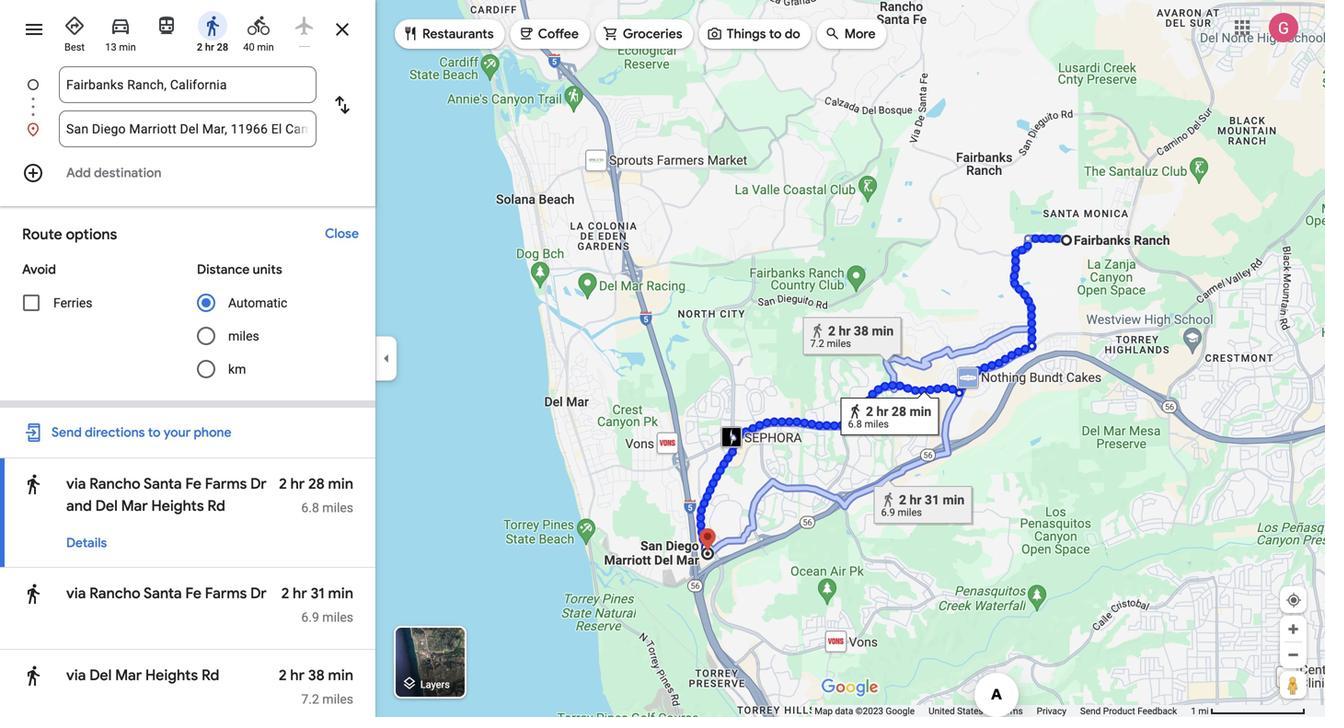 Task type: describe. For each thing, give the bounding box(es) containing it.
2 inside option
[[197, 41, 203, 53]]

1 vertical spatial mar
[[115, 666, 142, 685]]

 layers
[[401, 673, 450, 694]]

13 min
[[105, 41, 136, 53]]

united states
[[929, 705, 984, 717]]

min for rancho santa fe farms dr and del mar heights rd
[[328, 474, 353, 493]]

none field starting point fairbanks ranch, california
[[66, 66, 309, 103]]

2 hr 28 min 6.8 miles
[[279, 474, 353, 515]]

map data ©2023 google
[[815, 705, 915, 717]]

1 vertical spatial del
[[89, 666, 112, 685]]

hr inside option
[[205, 41, 214, 53]]

mar inside the rancho santa fe farms dr and del mar heights rd
[[121, 497, 148, 515]]

fe inside the rancho santa fe farms dr and del mar heights rd
[[185, 474, 201, 493]]

list inside google maps element
[[0, 66, 376, 147]]

1 vertical spatial heights
[[145, 666, 198, 685]]

del inside the rancho santa fe farms dr and del mar heights rd
[[95, 497, 118, 515]]

40 min
[[243, 41, 274, 53]]

footer inside google maps element
[[815, 705, 1191, 717]]

min inside radio
[[119, 41, 136, 53]]

things
[[727, 26, 766, 42]]

 groceries
[[603, 23, 683, 44]]

send inside  send directions to your phone
[[52, 424, 82, 441]]

none radio flights
[[285, 7, 324, 47]]

2 santa from the top
[[144, 584, 182, 603]]

1 vertical spatial rd
[[202, 666, 219, 685]]

7.2
[[301, 692, 319, 707]]

close
[[325, 226, 359, 242]]

terms button
[[997, 705, 1023, 717]]

rancho inside the rancho santa fe farms dr and del mar heights rd
[[89, 474, 141, 493]]

units
[[253, 261, 282, 278]]

restaurants
[[422, 26, 494, 42]]

avoid ferries
[[22, 261, 93, 311]]

2 hr 38 min 7.2 miles
[[279, 666, 353, 707]]

hr for 2 hr 31 min
[[293, 584, 307, 603]]

farms inside the rancho santa fe farms dr and del mar heights rd
[[205, 474, 247, 493]]

best
[[64, 41, 85, 53]]

directions
[[85, 424, 145, 441]]

40 min radio
[[239, 7, 278, 54]]


[[23, 16, 45, 43]]

send product feedback button
[[1080, 705, 1177, 717]]

your
[[164, 424, 191, 441]]


[[824, 23, 841, 44]]

product
[[1103, 705, 1136, 717]]

show street view coverage image
[[1280, 671, 1307, 699]]

zoom out image
[[1287, 648, 1301, 662]]

min for rancho santa fe farms dr
[[328, 584, 353, 603]]

options
[[66, 225, 117, 244]]

 for del mar heights rd
[[22, 662, 44, 689]]

zoom in image
[[1287, 622, 1301, 636]]

destination
[[94, 165, 162, 181]]

distance units
[[197, 261, 282, 278]]

santa inside the rancho santa fe farms dr and del mar heights rd
[[144, 474, 182, 493]]

miles for 2 hr 31 min
[[322, 610, 353, 625]]

privacy
[[1037, 705, 1067, 717]]


[[518, 23, 534, 44]]

2 hr 28 radio
[[193, 7, 232, 54]]

1
[[1191, 705, 1196, 717]]

cycling image
[[248, 15, 270, 37]]

and
[[66, 497, 92, 515]]

distance units option group
[[197, 253, 353, 386]]

1 mi button
[[1191, 705, 1306, 717]]

2 farms from the top
[[205, 584, 247, 603]]

feedback
[[1138, 705, 1177, 717]]

Destination San Diego Marriott Del Mar, 11966 El Camino Real, San Diego, CA 92130 field
[[66, 118, 309, 140]]

add destination
[[66, 165, 162, 181]]

hr for 2 hr 28 min
[[290, 474, 305, 493]]

hr for 2 hr 38 min
[[290, 666, 305, 685]]

best travel modes image
[[64, 15, 86, 37]]

send inside button
[[1080, 705, 1101, 717]]

km
[[228, 362, 246, 377]]

 button
[[317, 79, 368, 134]]

data
[[835, 705, 853, 717]]


[[401, 673, 418, 694]]

more
[[845, 26, 876, 42]]


[[22, 160, 44, 186]]

none field destination san diego marriott del mar, 11966 el camino real, san diego, ca 92130
[[66, 110, 309, 147]]

automatic
[[228, 295, 288, 311]]

 for rancho santa fe farms dr
[[22, 580, 44, 607]]

show your location image
[[1286, 592, 1302, 608]]

collapse side panel image
[[376, 348, 397, 369]]

miles for 2 hr 38 min
[[322, 692, 353, 707]]

phone
[[194, 424, 232, 441]]

min inside option
[[257, 41, 274, 53]]


[[331, 16, 353, 43]]

miles inside distance units option group
[[228, 329, 259, 344]]

walking image for via del mar heights rd
[[22, 662, 44, 689]]

add
[[66, 165, 91, 181]]

31
[[311, 584, 325, 603]]

rancho santa fe farms dr and del mar heights rd
[[66, 474, 267, 515]]



Task type: vqa. For each thing, say whether or not it's contained in the screenshot.
2nd the add
no



Task type: locate. For each thing, give the bounding box(es) containing it.
0 vertical spatial send
[[52, 424, 82, 441]]


[[24, 421, 44, 445]]

28 inside 2 hr 28 min 6.8 miles
[[308, 474, 325, 493]]

2 via from the top
[[66, 584, 86, 603]]


[[402, 23, 419, 44]]

miles up km
[[228, 329, 259, 344]]

1 none radio from the left
[[147, 7, 186, 40]]

0 vertical spatial dr
[[250, 474, 267, 493]]

layers
[[420, 679, 450, 690]]

via rancho santa fe farms dr
[[66, 584, 267, 603]]

0 vertical spatial farms
[[205, 474, 247, 493]]

route options
[[22, 225, 117, 244]]

close button
[[316, 217, 368, 250]]

via for via
[[66, 474, 89, 493]]

0 vertical spatial 28
[[217, 41, 228, 53]]

2 none radio from the left
[[285, 7, 324, 47]]


[[603, 23, 619, 44]]

min inside 2 hr 31 min 6.9 miles
[[328, 584, 353, 603]]

hr inside 2 hr 38 min 7.2 miles
[[290, 666, 305, 685]]

transit image
[[156, 15, 178, 37]]

route
[[22, 225, 62, 244]]

0 horizontal spatial 28
[[217, 41, 228, 53]]

footer
[[815, 705, 1191, 717]]

1 vertical spatial rancho
[[89, 584, 141, 603]]

©2023
[[856, 705, 884, 717]]

miles inside 2 hr 31 min 6.9 miles
[[322, 610, 353, 625]]

min for del mar heights rd
[[328, 666, 353, 685]]

heights down via rancho santa fe farms dr
[[145, 666, 198, 685]]

1 vertical spatial none field
[[66, 110, 309, 147]]

miles right "6.9"
[[322, 610, 353, 625]]

walking image inside the 2 hr 28 option
[[202, 15, 224, 37]]

2 rancho from the top
[[89, 584, 141, 603]]

28 up 6.8
[[308, 474, 325, 493]]

list item down 2 hr 28
[[0, 66, 376, 125]]

driving image
[[110, 15, 132, 37]]

santa down the your
[[144, 474, 182, 493]]

0 horizontal spatial walking image
[[22, 471, 44, 497]]

 for rancho santa fe farms dr and del mar heights rd
[[22, 471, 44, 497]]

1 mi
[[1191, 705, 1209, 717]]

hr left 38
[[290, 666, 305, 685]]

via for via rancho santa fe farms dr
[[66, 584, 86, 603]]

via del mar heights rd
[[66, 666, 219, 685]]

rancho down details
[[89, 584, 141, 603]]

avoid
[[22, 261, 56, 278]]

dr inside the rancho santa fe farms dr and del mar heights rd
[[250, 474, 267, 493]]

walking image containing 
[[22, 471, 44, 497]]

none radio transit
[[147, 7, 186, 40]]

 restaurants
[[402, 23, 494, 44]]

walking image for via rancho santa fe farms dr
[[22, 580, 44, 607]]

list item down starting point fairbanks ranch, california field
[[0, 110, 376, 147]]

heights inside the rancho santa fe farms dr and del mar heights rd
[[151, 497, 204, 515]]

min inside 2 hr 38 min 7.2 miles
[[328, 666, 353, 685]]


[[706, 23, 723, 44]]

walking image up 2 hr 28
[[202, 15, 224, 37]]

via
[[66, 474, 89, 493], [66, 584, 86, 603], [66, 666, 86, 685]]

rancho
[[89, 474, 141, 493], [89, 584, 141, 603]]

1 vertical spatial to
[[148, 424, 161, 441]]

none field down starting point fairbanks ranch, california field
[[66, 110, 309, 147]]

13 min radio
[[101, 7, 140, 54]]

0 vertical spatial del
[[95, 497, 118, 515]]

2 walking image from the top
[[22, 662, 44, 689]]

28 for 2 hr 28
[[217, 41, 228, 53]]

1 vertical spatial 28
[[308, 474, 325, 493]]

states
[[957, 705, 984, 717]]

dr left 2 hr 28 min 6.8 miles
[[250, 474, 267, 493]]

terms
[[997, 705, 1023, 717]]

santa
[[144, 474, 182, 493], [144, 584, 182, 603]]

to left the your
[[148, 424, 161, 441]]

farms left 31 at the left bottom of page
[[205, 584, 247, 603]]

0 horizontal spatial none radio
[[147, 7, 186, 40]]

ferries
[[53, 295, 93, 311]]

send
[[52, 424, 82, 441], [1080, 705, 1101, 717]]

Best radio
[[55, 7, 94, 54]]

google account: gina roberg  
(gina.roberg@adept.ai) image
[[1269, 13, 1299, 42]]

none radio left 
[[285, 7, 324, 47]]

dr left 31 at the left bottom of page
[[250, 584, 267, 603]]

1 vertical spatial walking image
[[22, 471, 44, 497]]

1 horizontal spatial to
[[769, 26, 782, 42]]

hr up 6.8
[[290, 474, 305, 493]]

1 walking image from the top
[[22, 580, 44, 607]]

list
[[0, 66, 376, 147]]

flights image
[[294, 15, 316, 37]]

Starting point Fairbanks Ranch, California field
[[66, 74, 309, 96]]

2 none field from the top
[[66, 110, 309, 147]]

13
[[105, 41, 117, 53]]

1 vertical spatial walking image
[[22, 662, 44, 689]]

min inside 2 hr 28 min 6.8 miles
[[328, 474, 353, 493]]

0 vertical spatial walking image
[[202, 15, 224, 37]]

1 list item from the top
[[0, 66, 376, 125]]

2
[[197, 41, 203, 53], [279, 474, 287, 493], [281, 584, 289, 603], [279, 666, 287, 685]]

mi
[[1199, 705, 1209, 717]]

2 dr from the top
[[250, 584, 267, 603]]

mar
[[121, 497, 148, 515], [115, 666, 142, 685]]

0 horizontal spatial send
[[52, 424, 82, 441]]

28 for 2 hr 28 min 6.8 miles
[[308, 474, 325, 493]]

none radio right the driving icon
[[147, 7, 186, 40]]

1 rancho from the top
[[89, 474, 141, 493]]

1 vertical spatial via
[[66, 584, 86, 603]]

footer containing map data ©2023 google
[[815, 705, 1191, 717]]

miles for 2 hr 28 min
[[322, 500, 353, 515]]

hr inside 2 hr 28 min 6.8 miles
[[290, 474, 305, 493]]

directions main content
[[0, 0, 376, 717]]

mar down via rancho santa fe farms dr
[[115, 666, 142, 685]]

 send directions to your phone
[[24, 421, 232, 445]]

 button
[[323, 7, 362, 52]]

0 vertical spatial mar
[[121, 497, 148, 515]]

walking image left and in the bottom left of the page
[[22, 471, 44, 497]]

dr
[[250, 474, 267, 493], [250, 584, 267, 603]]

miles right 7.2
[[322, 692, 353, 707]]

2 inside 2 hr 28 min 6.8 miles
[[279, 474, 287, 493]]

1 vertical spatial send
[[1080, 705, 1101, 717]]

3  from the top
[[22, 662, 44, 689]]

distance
[[197, 261, 250, 278]]

miles inside 2 hr 28 min 6.8 miles
[[322, 500, 353, 515]]

1 farms from the top
[[205, 474, 247, 493]]

2 inside 2 hr 31 min 6.9 miles
[[281, 584, 289, 603]]

2 for 2 hr 28 min
[[279, 474, 287, 493]]

28
[[217, 41, 228, 53], [308, 474, 325, 493]]

2  from the top
[[22, 580, 44, 607]]

united states button
[[929, 705, 984, 717]]

del
[[95, 497, 118, 515], [89, 666, 112, 685]]

None field
[[66, 66, 309, 103], [66, 110, 309, 147]]

hr inside 2 hr 31 min 6.9 miles
[[293, 584, 307, 603]]

send left product
[[1080, 705, 1101, 717]]

0 vertical spatial santa
[[144, 474, 182, 493]]

walking image inside directions main content
[[22, 471, 44, 497]]

2 hr 28
[[197, 41, 228, 53]]

united
[[929, 705, 955, 717]]

rd inside the rancho santa fe farms dr and del mar heights rd
[[207, 497, 225, 515]]

28 inside option
[[217, 41, 228, 53]]

None radio
[[147, 7, 186, 40], [285, 7, 324, 47]]

1 horizontal spatial walking image
[[202, 15, 224, 37]]

min
[[119, 41, 136, 53], [257, 41, 274, 53], [328, 474, 353, 493], [328, 584, 353, 603], [328, 666, 353, 685]]

walking image
[[22, 580, 44, 607], [22, 662, 44, 689]]

miles inside 2 hr 38 min 7.2 miles
[[322, 692, 353, 707]]

list item
[[0, 66, 376, 125], [0, 110, 376, 147]]

walking image
[[202, 15, 224, 37], [22, 471, 44, 497]]

2 for 2 hr 38 min
[[279, 666, 287, 685]]

to inside  send directions to your phone
[[148, 424, 161, 441]]

40
[[243, 41, 255, 53]]

google
[[886, 705, 915, 717]]

2 for 2 hr 31 min
[[281, 584, 289, 603]]

hr
[[205, 41, 214, 53], [290, 474, 305, 493], [293, 584, 307, 603], [290, 666, 305, 685]]

1 vertical spatial farms
[[205, 584, 247, 603]]

to
[[769, 26, 782, 42], [148, 424, 161, 441]]

privacy button
[[1037, 705, 1067, 717]]

1 vertical spatial dr
[[250, 584, 267, 603]]

 more
[[824, 23, 876, 44]]

none field up destination san diego marriott del mar, 11966 el camino real, san diego, ca 92130 field
[[66, 66, 309, 103]]

mar right and in the bottom left of the page
[[121, 497, 148, 515]]

1 vertical spatial santa
[[144, 584, 182, 603]]

6.8
[[301, 500, 319, 515]]

6.9
[[301, 610, 319, 625]]

0 vertical spatial to
[[769, 26, 782, 42]]

1 santa from the top
[[144, 474, 182, 493]]

hr left 31 at the left bottom of page
[[293, 584, 307, 603]]

0 horizontal spatial to
[[148, 424, 161, 441]]

1 vertical spatial 
[[22, 580, 44, 607]]

0 vertical spatial fe
[[185, 474, 201, 493]]

 button
[[15, 7, 53, 52]]

38
[[308, 666, 325, 685]]

0 vertical spatial none field
[[66, 66, 309, 103]]

google maps element
[[0, 0, 1325, 717]]

2 vertical spatial 
[[22, 662, 44, 689]]

groceries
[[623, 26, 683, 42]]

rd
[[207, 497, 225, 515], [202, 666, 219, 685]]

miles
[[228, 329, 259, 344], [322, 500, 353, 515], [322, 610, 353, 625], [322, 692, 353, 707]]

to inside  things to do
[[769, 26, 782, 42]]

0 vertical spatial walking image
[[22, 580, 44, 607]]

to left do
[[769, 26, 782, 42]]

0 vertical spatial 
[[22, 471, 44, 497]]

2 hr 31 min 6.9 miles
[[281, 584, 353, 625]]

heights
[[151, 497, 204, 515], [145, 666, 198, 685]]

0 vertical spatial heights
[[151, 497, 204, 515]]

2 inside 2 hr 38 min 7.2 miles
[[279, 666, 287, 685]]

via for via del mar heights rd
[[66, 666, 86, 685]]

0 vertical spatial rancho
[[89, 474, 141, 493]]

2 vertical spatial via
[[66, 666, 86, 685]]


[[331, 92, 353, 118]]


[[22, 471, 44, 497], [22, 580, 44, 607], [22, 662, 44, 689]]

1 fe from the top
[[185, 474, 201, 493]]

28 left 40
[[217, 41, 228, 53]]

hr left 40
[[205, 41, 214, 53]]

santa up via del mar heights rd
[[144, 584, 182, 603]]

1 dr from the top
[[250, 474, 267, 493]]

details
[[66, 535, 107, 551]]

1 horizontal spatial none radio
[[285, 7, 324, 47]]

 coffee
[[518, 23, 579, 44]]

do
[[785, 26, 800, 42]]

1 horizontal spatial send
[[1080, 705, 1101, 717]]

0 vertical spatial via
[[66, 474, 89, 493]]

1 horizontal spatial 28
[[308, 474, 325, 493]]

map
[[815, 705, 833, 717]]

1 via from the top
[[66, 474, 89, 493]]

1 vertical spatial fe
[[185, 584, 201, 603]]

farms down phone
[[205, 474, 247, 493]]

 things to do
[[706, 23, 800, 44]]

2 list item from the top
[[0, 110, 376, 147]]

details button
[[57, 526, 116, 560]]

heights down the your
[[151, 497, 204, 515]]

rancho up and in the bottom left of the page
[[89, 474, 141, 493]]

0 vertical spatial rd
[[207, 497, 225, 515]]

send right 
[[52, 424, 82, 441]]

coffee
[[538, 26, 579, 42]]

farms
[[205, 474, 247, 493], [205, 584, 247, 603]]

2 fe from the top
[[185, 584, 201, 603]]

1 none field from the top
[[66, 66, 309, 103]]

3 via from the top
[[66, 666, 86, 685]]

1  from the top
[[22, 471, 44, 497]]

miles right 6.8
[[322, 500, 353, 515]]

send product feedback
[[1080, 705, 1177, 717]]



